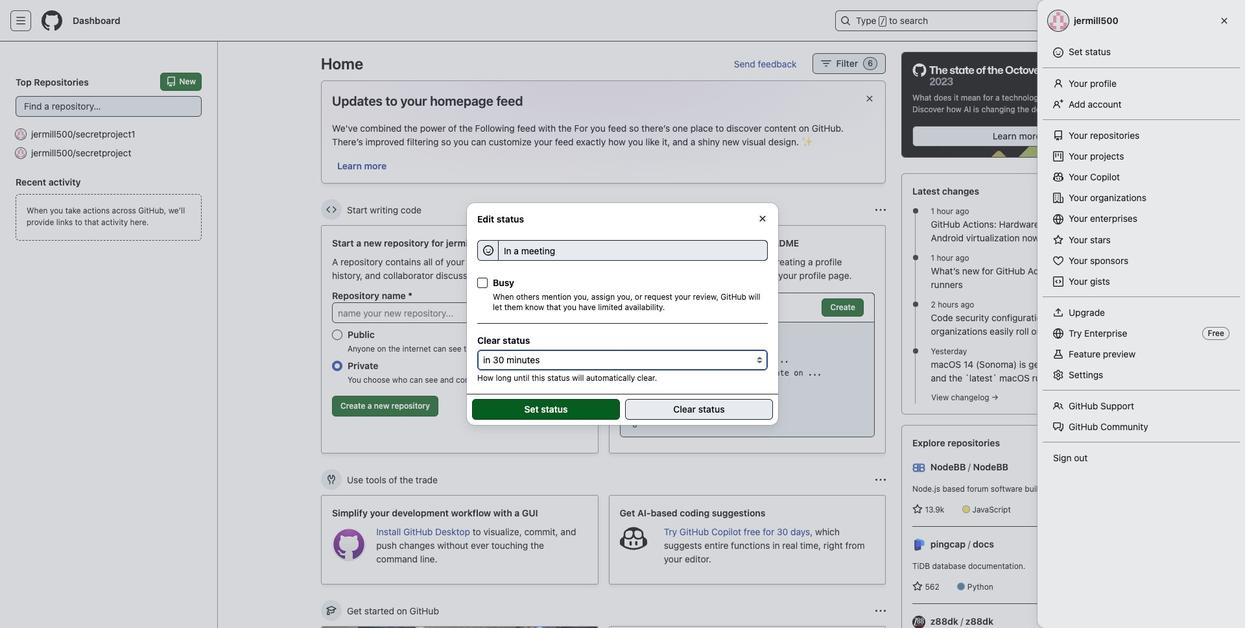Task type: locate. For each thing, give the bounding box(es) containing it.
0 vertical spatial dot fill image
[[911, 253, 921, 263]]

explore repositories navigation
[[902, 425, 1133, 628]]

dot fill image
[[911, 206, 921, 216], [911, 299, 921, 310]]

explore element
[[902, 52, 1133, 628]]

2 dot fill image from the top
[[911, 346, 921, 356]]

account element
[[0, 42, 218, 628]]

star image
[[913, 504, 923, 515]]

1 vertical spatial dot fill image
[[911, 299, 921, 310]]

1 vertical spatial dot fill image
[[911, 346, 921, 356]]

command palette image
[[1047, 16, 1058, 26]]

dot fill image
[[911, 253, 921, 263], [911, 346, 921, 356]]

plus image
[[1088, 16, 1098, 26]]

0 vertical spatial dot fill image
[[911, 206, 921, 216]]

2 dot fill image from the top
[[911, 299, 921, 310]]



Task type: vqa. For each thing, say whether or not it's contained in the screenshot.
star image
yes



Task type: describe. For each thing, give the bounding box(es) containing it.
homepage image
[[42, 10, 62, 31]]

star image
[[913, 582, 923, 592]]

1 dot fill image from the top
[[911, 206, 921, 216]]

triangle down image
[[1103, 16, 1114, 26]]

1 dot fill image from the top
[[911, 253, 921, 263]]



